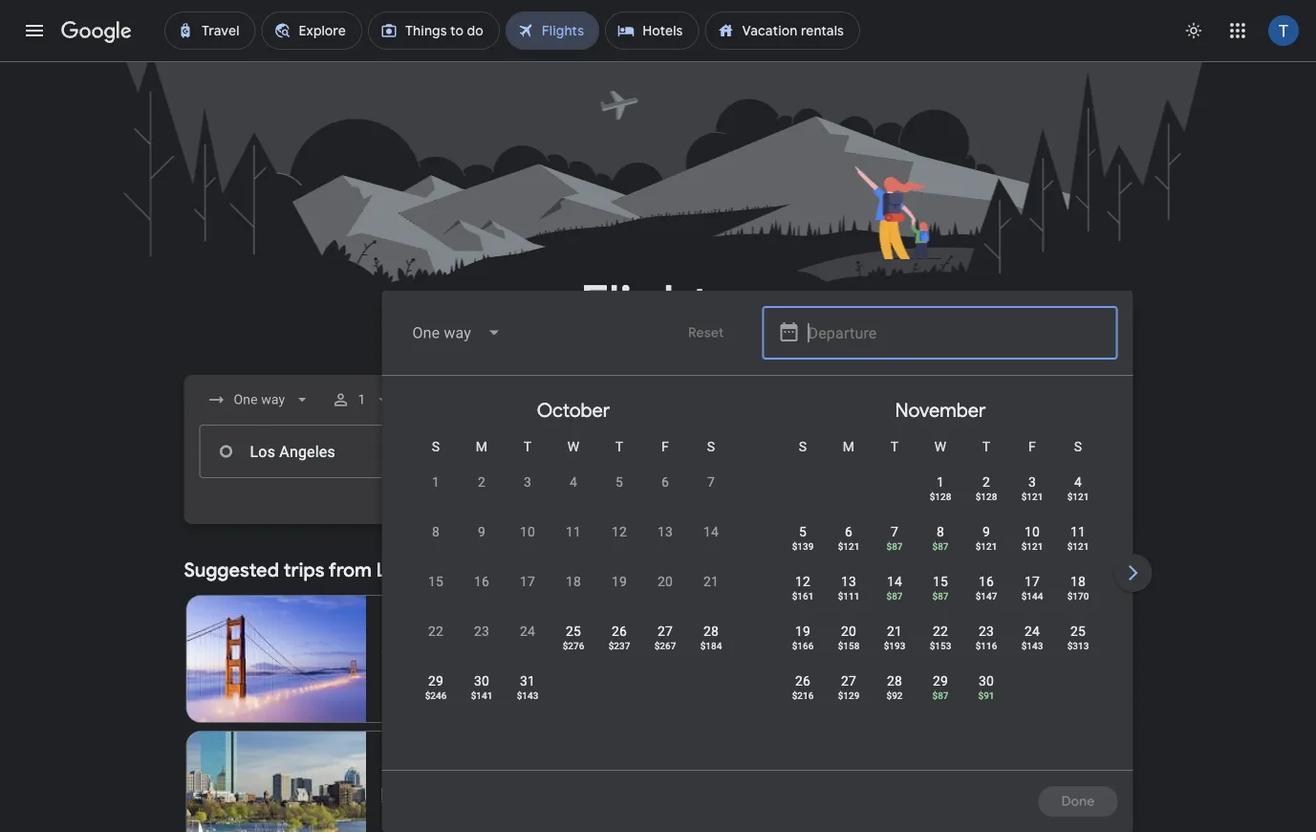 Task type: vqa. For each thing, say whether or not it's contained in the screenshot.


Task type: describe. For each thing, give the bounding box(es) containing it.
Departure text field
[[809, 307, 1103, 359]]

boston dec 2 – 9
[[382, 746, 439, 783]]

21 for 21 $193
[[887, 623, 902, 639]]

31 $143
[[517, 673, 538, 701]]

thu, nov 23 element
[[979, 622, 994, 641]]

17 for 17
[[520, 573, 535, 589]]

23 $116
[[976, 623, 997, 651]]

, 166 us dollars element
[[792, 640, 814, 651]]

12 $161
[[792, 573, 814, 602]]

20 for 20 $158
[[841, 623, 857, 639]]

san francisco dec 2 – 11
[[382, 611, 482, 647]]

4 for 4
[[570, 474, 577, 490]]

5 for 5 $139
[[799, 524, 807, 539]]

12 button
[[596, 522, 642, 568]]

fri, oct 13 element
[[657, 522, 673, 541]]

, 147 us dollars element
[[976, 590, 997, 602]]

15 $87
[[932, 573, 949, 602]]

21 $193
[[884, 623, 906, 651]]

, 246 us dollars element
[[425, 690, 447, 701]]

29 $246
[[425, 673, 447, 701]]

14 $87
[[887, 573, 903, 602]]

fri, nov 17 element
[[1025, 572, 1040, 591]]

1 button
[[324, 377, 400, 423]]

tue, oct 10 element
[[520, 522, 535, 541]]

23 for 23 $116
[[979, 623, 994, 639]]

28 $92
[[887, 673, 903, 701]]

11 for 11
[[566, 524, 581, 539]]

13 for 13
[[657, 524, 673, 539]]

$91
[[978, 690, 995, 701]]

24 button
[[505, 622, 550, 668]]

17 button
[[505, 572, 550, 618]]

explore
[[981, 561, 1028, 579]]

30 for 30 $91
[[979, 673, 994, 689]]

$276
[[563, 640, 584, 651]]

tue, oct 3 element
[[524, 472, 531, 492]]

f for october
[[661, 439, 669, 454]]

$111
[[838, 590, 860, 602]]

27 $267
[[654, 623, 676, 651]]

, 184 us dollars element
[[700, 640, 722, 651]]

tue, oct 17 element
[[520, 572, 535, 591]]

dec inside "san francisco dec 2 – 11"
[[382, 632, 405, 647]]

23 button
[[459, 622, 505, 668]]

2 button
[[459, 472, 505, 518]]

12 for 12 $161
[[795, 573, 811, 589]]

6 for 6
[[661, 474, 669, 490]]

$170
[[1067, 590, 1089, 602]]

sat, nov 11 element
[[1071, 522, 1086, 541]]

fri, oct 6 element
[[661, 472, 669, 492]]

18 $170
[[1067, 573, 1089, 602]]

$128 for 1
[[930, 491, 952, 502]]

7 for 7 $87
[[891, 524, 899, 539]]

22 $153
[[930, 623, 952, 651]]

14 for 14
[[703, 524, 719, 539]]

sun, nov 12 element
[[795, 572, 811, 591]]

swap origin and destination. image
[[461, 440, 484, 463]]

2 t from the left
[[615, 439, 623, 454]]

$143 for 24
[[1022, 640, 1043, 651]]

tue, nov 14 element
[[887, 572, 902, 591]]

mon, oct 30 element
[[474, 671, 489, 691]]

$87 for 29
[[932, 690, 949, 701]]

1 inside 1 $128
[[937, 474, 944, 490]]

tue, nov 21 element
[[887, 622, 902, 641]]

sat, oct 28 element
[[703, 622, 719, 641]]

, 267 us dollars element
[[654, 640, 676, 651]]

sat, nov 4 element
[[1075, 472, 1082, 492]]

4 $121
[[1067, 474, 1089, 502]]

wed, nov 22 element
[[933, 622, 948, 641]]

sun, nov 19 element
[[795, 622, 811, 641]]

row containing 19
[[780, 613, 1101, 668]]

thu, nov 2 element
[[983, 472, 990, 492]]

, 121 us dollars element for 10
[[1022, 540, 1043, 552]]

14 for 14 $87
[[887, 573, 902, 589]]

8 $87
[[932, 524, 949, 552]]

$121 for 4
[[1067, 491, 1089, 502]]

16 $147
[[976, 573, 997, 602]]

28 for 28 $92
[[887, 673, 902, 689]]

Flight search field
[[169, 291, 1317, 832]]

, 158 us dollars element
[[838, 640, 860, 651]]

29 for 29 $246
[[428, 673, 443, 689]]

6 for 6 $121
[[845, 524, 853, 539]]

dec inside boston dec 2 – 9
[[382, 768, 405, 783]]

1 $128
[[930, 474, 952, 502]]

25 for 25 $276
[[566, 623, 581, 639]]

2 – 11
[[409, 632, 447, 647]]

15 for 15 $87
[[933, 573, 948, 589]]

trips
[[284, 558, 325, 582]]

20 button
[[642, 572, 688, 618]]

13 button
[[642, 522, 688, 568]]

18 for 18
[[566, 573, 581, 589]]

thu, nov 16 element
[[979, 572, 994, 591]]

20 for 20
[[657, 573, 673, 589]]

8 for 8 $87
[[937, 524, 944, 539]]

16 for 16 $147
[[979, 573, 994, 589]]

$129
[[838, 690, 860, 701]]

Departure text field
[[808, 426, 1102, 477]]

4 for 4 $121
[[1075, 474, 1082, 490]]

sun, oct 15 element
[[428, 572, 443, 591]]

11 button
[[550, 522, 596, 568]]

f for november
[[1029, 439, 1036, 454]]

thu, oct 5 element
[[615, 472, 623, 492]]

$153
[[930, 640, 952, 651]]

, 129 us dollars element
[[838, 690, 860, 701]]

3 button
[[505, 472, 550, 518]]

12 for 12
[[612, 524, 627, 539]]

$193
[[884, 640, 906, 651]]

$128 for 2
[[976, 491, 997, 502]]

16 button
[[459, 572, 505, 618]]

$246
[[425, 690, 447, 701]]

24 for 24
[[520, 623, 535, 639]]

, 121 us dollars element for 4
[[1067, 491, 1089, 502]]

8 button
[[413, 522, 459, 568]]

suggested trips from los angeles region
[[184, 547, 1133, 832]]

fri, nov 10 element
[[1025, 522, 1040, 541]]

26 for 26 $216
[[795, 673, 811, 689]]

$87 for 15
[[932, 590, 949, 602]]

11 $121
[[1067, 524, 1089, 552]]

boston
[[382, 746, 432, 766]]

suggested trips from los angeles
[[184, 558, 483, 582]]

13 $111
[[838, 573, 860, 602]]

4 button
[[550, 472, 596, 518]]

28 $184
[[700, 623, 722, 651]]

, 276 us dollars element
[[563, 640, 584, 651]]

19 $166
[[792, 623, 814, 651]]

october
[[537, 398, 610, 422]]

$161
[[792, 590, 814, 602]]

10 for 10
[[520, 524, 535, 539]]

mon, oct 23 element
[[474, 622, 489, 641]]

$121 for 11
[[1067, 540, 1089, 552]]

1 s from the left
[[432, 439, 440, 454]]

2 – 9
[[409, 768, 439, 783]]

november row group
[[757, 384, 1124, 762]]

17 $144
[[1022, 573, 1043, 602]]

mon, nov 13 element
[[841, 572, 857, 591]]

thu, oct 26 element
[[612, 622, 627, 641]]

18 button
[[550, 572, 596, 618]]

explore destinations
[[981, 561, 1110, 579]]

sat, oct 21 element
[[703, 572, 719, 591]]

28 for 28 $184
[[703, 623, 719, 639]]

21 button
[[688, 572, 734, 618]]

, 153 us dollars element
[[930, 640, 952, 651]]

1 inside popup button
[[358, 392, 366, 407]]

fri, oct 20 element
[[657, 572, 673, 591]]

francisco
[[412, 611, 482, 630]]

22 for 22 $153
[[933, 623, 948, 639]]

suggested
[[184, 558, 279, 582]]

$158
[[838, 640, 860, 651]]

30 $91
[[978, 673, 995, 701]]

19 for 19
[[612, 573, 627, 589]]

22 for 22
[[428, 623, 443, 639]]

$141
[[471, 690, 492, 701]]

19 button
[[596, 572, 642, 618]]

10 for 10 $121
[[1025, 524, 1040, 539]]

$139
[[792, 540, 814, 552]]

tue, oct 24 element
[[520, 622, 535, 641]]

20 $158
[[838, 623, 860, 651]]

mon, nov 6 element
[[845, 522, 853, 541]]

mon, nov 20 element
[[841, 622, 857, 641]]

flights
[[581, 272, 736, 340]]

mon, nov 27 element
[[841, 671, 857, 691]]

9 for 9
[[478, 524, 485, 539]]

november
[[895, 398, 986, 422]]

26 for 26 $237
[[612, 623, 627, 639]]

, 143 us dollars element for 24
[[1022, 640, 1043, 651]]

6 $121
[[838, 524, 860, 552]]

$216
[[792, 690, 814, 701]]

29 $87
[[932, 673, 949, 701]]

10 button
[[505, 522, 550, 568]]

, 87 us dollars element for 15
[[932, 590, 949, 602]]

15 button
[[413, 572, 459, 618]]

26 $216
[[792, 673, 814, 701]]

los
[[376, 558, 407, 582]]



Task type: locate. For each thing, give the bounding box(es) containing it.
4 inside 4 $121
[[1075, 474, 1082, 490]]

2 29 from the left
[[933, 673, 948, 689]]

2 10 from the left
[[1025, 524, 1040, 539]]

row group
[[1124, 384, 1317, 762]]

, 128 us dollars element up wed, nov 8 element
[[930, 491, 952, 502]]

1 vertical spatial dec
[[382, 768, 405, 783]]

grid containing october
[[390, 384, 1317, 781]]

20 down 13 button
[[657, 573, 673, 589]]

26 up $216 at the right
[[795, 673, 811, 689]]

$237
[[608, 640, 630, 651]]

9 $121
[[976, 524, 997, 552]]

sun, nov 5 element
[[799, 522, 807, 541]]

1 horizontal spatial 7
[[891, 524, 899, 539]]

0 horizontal spatial w
[[567, 439, 579, 454]]

$87 for 7
[[887, 540, 903, 552]]

21 for 21
[[703, 573, 719, 589]]

12 down 5 button
[[612, 524, 627, 539]]

3 inside button
[[524, 474, 531, 490]]

1 horizontal spatial 24
[[1025, 623, 1040, 639]]

1 30 from the left
[[474, 673, 489, 689]]

0 vertical spatial $143
[[1022, 640, 1043, 651]]

1 horizontal spatial 3
[[1029, 474, 1036, 490]]

11 inside button
[[566, 524, 581, 539]]

9 button
[[459, 522, 505, 568]]

1 horizontal spatial $143
[[1022, 640, 1043, 651]]

25
[[566, 623, 581, 639], [1071, 623, 1086, 639]]

w for october
[[567, 439, 579, 454]]

3 right thu, nov 2 element
[[1029, 474, 1036, 490]]

sat, nov 25 element
[[1071, 622, 1086, 641]]

0 vertical spatial 27
[[657, 623, 673, 639]]

9
[[478, 524, 485, 539], [983, 524, 990, 539]]

12 inside button
[[612, 524, 627, 539]]

1 horizontal spatial 9
[[983, 524, 990, 539]]

2 17 from the left
[[1025, 573, 1040, 589]]

15 inside the 15 $87
[[933, 573, 948, 589]]

17 up $144
[[1025, 573, 1040, 589]]

s up sat, oct 7 element on the bottom right
[[707, 439, 715, 454]]

sun, oct 29 element
[[428, 671, 443, 691]]

, 193 us dollars element
[[884, 640, 906, 651]]

0 horizontal spatial 30
[[474, 673, 489, 689]]

1 horizontal spatial 19
[[795, 623, 811, 639]]

14 inside button
[[703, 524, 719, 539]]

25 $276
[[563, 623, 584, 651]]

f up fri, oct 6 element
[[661, 439, 669, 454]]

1 horizontal spatial 4
[[1075, 474, 1082, 490]]

1 $128 from the left
[[930, 491, 952, 502]]

20 inside 20 $158
[[841, 623, 857, 639]]

3 for 3
[[524, 474, 531, 490]]

24
[[520, 623, 535, 639], [1025, 623, 1040, 639]]

0 vertical spatial 6
[[661, 474, 669, 490]]

, 87 us dollars element up tue, nov 14 'element'
[[887, 540, 903, 552]]

21 inside 21 button
[[703, 573, 719, 589]]

23 down 16 button
[[474, 623, 489, 639]]

2 horizontal spatial 1
[[937, 474, 944, 490]]

$144
[[1022, 590, 1043, 602]]

4 right fri, nov 3 element
[[1075, 474, 1082, 490]]

16 down 9 button
[[474, 573, 489, 589]]

1 11 from the left
[[566, 524, 581, 539]]

wed, nov 8 element
[[937, 522, 944, 541]]

$128 up wed, nov 8 element
[[930, 491, 952, 502]]

$92
[[887, 690, 903, 701]]

4
[[570, 474, 577, 490], [1075, 474, 1082, 490]]

2 4 from the left
[[1075, 474, 1082, 490]]

0 horizontal spatial 29
[[428, 673, 443, 689]]

2 $128 from the left
[[976, 491, 997, 502]]

4 t from the left
[[982, 439, 991, 454]]

2 m from the left
[[843, 439, 855, 454]]

10 down "3" button
[[520, 524, 535, 539]]

18 up , 170 us dollars element
[[1071, 573, 1086, 589]]

16 up $147
[[979, 573, 994, 589]]

28 up $92
[[887, 673, 902, 689]]

23 up $116
[[979, 623, 994, 639]]

6 right sun, nov 5 element
[[845, 524, 853, 539]]

17 inside button
[[520, 573, 535, 589]]

row containing 22
[[413, 613, 734, 668]]

6 inside 6 $121
[[845, 524, 853, 539]]

4 inside button
[[570, 474, 577, 490]]

row
[[413, 456, 734, 518], [918, 456, 1101, 518], [413, 514, 734, 568], [780, 514, 1101, 568], [413, 563, 734, 618], [780, 563, 1101, 618], [413, 613, 734, 668], [780, 613, 1101, 668], [413, 663, 550, 717], [780, 663, 1010, 717]]

search
[[650, 514, 694, 531]]

14 down 7 $87
[[887, 573, 902, 589]]

, 143 us dollars element
[[1022, 640, 1043, 651], [517, 690, 538, 701]]

13 for 13 $111
[[841, 573, 857, 589]]

w for november
[[935, 439, 947, 454]]

wed, oct 11 element
[[566, 522, 581, 541]]

16 inside 16 $147
[[979, 573, 994, 589]]

1
[[358, 392, 366, 407], [432, 474, 440, 490], [937, 474, 944, 490]]

23 for 23
[[474, 623, 489, 639]]

1 horizontal spatial , 143 us dollars element
[[1022, 640, 1043, 651]]

30 inside 30 $91
[[979, 673, 994, 689]]

15 down 8 $87
[[933, 573, 948, 589]]

1 10 from the left
[[520, 524, 535, 539]]

1 horizontal spatial 18
[[1071, 573, 1086, 589]]

0 horizontal spatial 6
[[661, 474, 669, 490]]

0 horizontal spatial $143
[[517, 690, 538, 701]]

change appearance image
[[1172, 8, 1218, 54]]

$143 down 31
[[517, 690, 538, 701]]

1 horizontal spatial 20
[[841, 623, 857, 639]]

, 139 us dollars element
[[792, 540, 814, 552]]

23 inside 'button'
[[474, 623, 489, 639]]

0 horizontal spatial , 143 us dollars element
[[517, 690, 538, 701]]

2 , 128 us dollars element from the left
[[976, 491, 997, 502]]

1 23 from the left
[[474, 623, 489, 639]]

2 w from the left
[[935, 439, 947, 454]]

0 horizontal spatial 9
[[478, 524, 485, 539]]

30
[[474, 673, 489, 689], [979, 673, 994, 689]]

$121 for 6
[[838, 540, 860, 552]]

sun, nov 26 element
[[795, 671, 811, 691]]

0 horizontal spatial 16
[[474, 573, 489, 589]]

$143 right $116
[[1022, 640, 1043, 651]]

$267
[[654, 640, 676, 651]]

, 87 us dollars element up tue, nov 21 element
[[887, 590, 903, 602]]

, 128 us dollars element for 1
[[930, 491, 952, 502]]

25 up , 313 us dollars element
[[1071, 623, 1086, 639]]

2 11 from the left
[[1071, 524, 1086, 539]]

m inside row group
[[843, 439, 855, 454]]

$143 inside october row group
[[517, 690, 538, 701]]

24 down 17 button on the left of the page
[[520, 623, 535, 639]]

1 button
[[413, 472, 459, 518]]

30 up $141
[[474, 673, 489, 689]]

next image
[[1111, 550, 1157, 596]]

21 down 14 button
[[703, 573, 719, 589]]

12
[[612, 524, 627, 539], [795, 573, 811, 589]]

29 down the , 153 us dollars element
[[933, 673, 948, 689]]

w up the wed, oct 4 element
[[567, 439, 579, 454]]

0 vertical spatial dec
[[382, 632, 405, 647]]

1 vertical spatial 14
[[887, 573, 902, 589]]

27 for 27 $267
[[657, 623, 673, 639]]

dec down san
[[382, 632, 405, 647]]

28
[[703, 623, 719, 639], [887, 673, 902, 689]]

16 inside 16 button
[[474, 573, 489, 589]]

0 horizontal spatial 11
[[566, 524, 581, 539]]

4 s from the left
[[1074, 439, 1082, 454]]

2 30 from the left
[[979, 673, 994, 689]]

1 w from the left
[[567, 439, 579, 454]]

, 87 us dollars element
[[887, 540, 903, 552], [932, 540, 949, 552], [887, 590, 903, 602], [932, 590, 949, 602], [932, 690, 949, 701]]

sat, oct 7 element
[[707, 472, 715, 492]]

30 inside 30 $141
[[474, 673, 489, 689]]

9 inside '9 $121'
[[983, 524, 990, 539]]

$143 for 31
[[517, 690, 538, 701]]

7 inside 7 $87
[[891, 524, 899, 539]]

wed, oct 25 element
[[566, 622, 581, 641]]

14 inside 14 $87
[[887, 573, 902, 589]]

8 inside 8 $87
[[937, 524, 944, 539]]

27 inside 27 $129
[[841, 673, 857, 689]]

, 121 us dollars element for 6
[[838, 540, 860, 552]]

26 inside 26 $216
[[795, 673, 811, 689]]

mon, oct 16 element
[[474, 572, 489, 591]]

f
[[661, 439, 669, 454], [1029, 439, 1036, 454]]

7 for 7
[[707, 474, 715, 490]]

1 17 from the left
[[520, 573, 535, 589]]

0 vertical spatial 19
[[612, 573, 627, 589]]

1 horizontal spatial $128
[[976, 491, 997, 502]]

2 for 2 $128
[[983, 474, 990, 490]]

t
[[523, 439, 532, 454], [615, 439, 623, 454], [891, 439, 899, 454], [982, 439, 991, 454]]

14
[[703, 524, 719, 539], [887, 573, 902, 589]]

wed, oct 18 element
[[566, 572, 581, 591]]

, 121 us dollars element up explore destinations button
[[1022, 540, 1043, 552]]

1 vertical spatial 7
[[891, 524, 899, 539]]

$121 up mon, nov 13 "element"
[[838, 540, 860, 552]]

, 91 us dollars element
[[978, 690, 995, 701]]

22 button
[[413, 622, 459, 668]]

0 horizontal spatial 24
[[520, 623, 535, 639]]

29
[[428, 673, 443, 689], [933, 673, 948, 689]]

19 for 19 $166
[[795, 623, 811, 639]]

0 horizontal spatial 18
[[566, 573, 581, 589]]

sun, oct 22 element
[[428, 622, 443, 641]]

5 inside button
[[615, 474, 623, 490]]

, 121 us dollars element up fri, nov 10 element
[[1022, 491, 1043, 502]]

2 9 from the left
[[983, 524, 990, 539]]

10 inside button
[[520, 524, 535, 539]]

29 inside 29 $87
[[933, 673, 948, 689]]

, 121 us dollars element up 'sat, nov 11' element
[[1067, 491, 1089, 502]]

1 vertical spatial 6
[[845, 524, 853, 539]]

1 t from the left
[[523, 439, 532, 454]]

$121 up fri, nov 10 element
[[1022, 491, 1043, 502]]

w inside october row group
[[567, 439, 579, 454]]

1 29 from the left
[[428, 673, 443, 689]]

24 inside '24 $143'
[[1025, 623, 1040, 639]]

1 horizontal spatial 11
[[1071, 524, 1086, 539]]

3 s from the left
[[799, 439, 807, 454]]

29 for 29 $87
[[933, 673, 948, 689]]

29 up , 246 us dollars element
[[428, 673, 443, 689]]

0 horizontal spatial m
[[476, 439, 488, 454]]

0 vertical spatial 20
[[657, 573, 673, 589]]

grid
[[390, 384, 1317, 781]]

1 vertical spatial 27
[[841, 673, 857, 689]]

0 horizontal spatial 8
[[432, 524, 440, 539]]

5
[[615, 474, 623, 490], [799, 524, 807, 539]]

f up fri, nov 3 element
[[1029, 439, 1036, 454]]

0 horizontal spatial 17
[[520, 573, 535, 589]]

1 16 from the left
[[474, 573, 489, 589]]

, 141 us dollars element
[[471, 690, 492, 701]]

row containing 12
[[780, 563, 1101, 618]]

11 up destinations
[[1071, 524, 1086, 539]]

thu, oct 12 element
[[612, 522, 627, 541]]

1 horizontal spatial 28
[[887, 673, 902, 689]]

, 144 us dollars element
[[1022, 590, 1043, 602]]

21
[[703, 573, 719, 589], [887, 623, 902, 639]]

0 horizontal spatial 28
[[703, 623, 719, 639]]

row containing 8
[[413, 514, 734, 568]]

9 up explore
[[983, 524, 990, 539]]

1 horizontal spatial f
[[1029, 439, 1036, 454]]

, 87 us dollars element for 7
[[887, 540, 903, 552]]

18
[[566, 573, 581, 589], [1071, 573, 1086, 589]]

row containing 5
[[780, 514, 1101, 568]]

2 for 2
[[478, 474, 485, 490]]

0 vertical spatial 21
[[703, 573, 719, 589]]

w up the wed, nov 1 "element"
[[935, 439, 947, 454]]

$87 for 8
[[932, 540, 949, 552]]

main menu image
[[23, 19, 46, 42]]

1 horizontal spatial 23
[[979, 623, 994, 639]]

0 horizontal spatial 14
[[703, 524, 719, 539]]

15 down 8 button
[[428, 573, 443, 589]]

, 87 us dollars element for 29
[[932, 690, 949, 701]]

$166
[[792, 640, 814, 651]]

10 $121
[[1022, 524, 1043, 552]]

1 vertical spatial 5
[[799, 524, 807, 539]]

2 16 from the left
[[979, 573, 994, 589]]

25 $313
[[1067, 623, 1089, 651]]

2 inside button
[[478, 474, 485, 490]]

wed, nov 15 element
[[933, 572, 948, 591]]

, 128 us dollars element
[[930, 491, 952, 502], [976, 491, 997, 502]]

2 down swap origin and destination. icon
[[478, 474, 485, 490]]

30 $141
[[471, 673, 492, 701]]

7 button
[[688, 472, 734, 518]]

0 horizontal spatial 27
[[657, 623, 673, 639]]

0 vertical spatial 28
[[703, 623, 719, 639]]

0 horizontal spatial 7
[[707, 474, 715, 490]]

4 right tue, oct 3 element
[[570, 474, 577, 490]]

0 horizontal spatial 4
[[570, 474, 577, 490]]

wed, nov 29 element
[[933, 671, 948, 691]]

None field
[[397, 310, 517, 356], [199, 383, 320, 417], [397, 310, 517, 356], [199, 383, 320, 417]]

2 dec from the top
[[382, 768, 405, 783]]

$121 for 10
[[1022, 540, 1043, 552]]

$87 left , 91 us dollars element
[[932, 690, 949, 701]]

t down november
[[891, 439, 899, 454]]

, 92 us dollars element
[[887, 690, 903, 701]]

3 for 3 $121
[[1029, 474, 1036, 490]]

row containing 29
[[413, 663, 550, 717]]

fri, nov 24 element
[[1025, 622, 1040, 641]]

8 down 1 button
[[432, 524, 440, 539]]

11 for 11 $121
[[1071, 524, 1086, 539]]

8 down 1 $128
[[937, 524, 944, 539]]

t up thu, nov 2 element
[[982, 439, 991, 454]]

25 up the $276
[[566, 623, 581, 639]]

, 170 us dollars element
[[1067, 590, 1089, 602]]

8 inside button
[[432, 524, 440, 539]]

1 22 from the left
[[428, 623, 443, 639]]

1 vertical spatial 28
[[887, 673, 902, 689]]

31
[[520, 673, 535, 689]]

1 horizontal spatial 21
[[887, 623, 902, 639]]

25 inside the 25 $276
[[566, 623, 581, 639]]

1 horizontal spatial 15
[[933, 573, 948, 589]]

, 121 us dollars element up explore
[[976, 540, 997, 552]]

san
[[382, 611, 408, 630]]

, 121 us dollars element up destinations
[[1067, 540, 1089, 552]]

2 24 from the left
[[1025, 623, 1040, 639]]

, 128 us dollars element up "thu, nov 9" element
[[976, 491, 997, 502]]

, 216 us dollars element
[[792, 690, 814, 701]]

row containing 26
[[780, 663, 1010, 717]]

none text field inside flight "search field"
[[199, 425, 469, 478]]

27 up $267
[[657, 623, 673, 639]]

1 horizontal spatial 1
[[432, 474, 440, 490]]

None text field
[[199, 425, 469, 478]]

wed, nov 1 element
[[937, 472, 944, 492]]

5 inside 5 $139
[[799, 524, 807, 539]]

1 vertical spatial 12
[[795, 573, 811, 589]]

2 15 from the left
[[933, 573, 948, 589]]

0 vertical spatial 5
[[615, 474, 623, 490]]

2 inside 2 $128
[[983, 474, 990, 490]]

, 143 us dollars element for 31
[[517, 690, 538, 701]]

, 121 us dollars element
[[1022, 491, 1043, 502], [1067, 491, 1089, 502], [838, 540, 860, 552], [976, 540, 997, 552], [1022, 540, 1043, 552], [1067, 540, 1089, 552]]

0 horizontal spatial 2
[[478, 474, 485, 490]]

1 horizontal spatial 22
[[933, 623, 948, 639]]

18 inside 18 $170
[[1071, 573, 1086, 589]]

1 15 from the left
[[428, 573, 443, 589]]

29 inside 29 $246
[[428, 673, 443, 689]]

0 vertical spatial 12
[[612, 524, 627, 539]]

24 inside button
[[520, 623, 535, 639]]

14 button
[[688, 522, 734, 568]]

30 for 30 $141
[[474, 673, 489, 689]]

8 for 8
[[432, 524, 440, 539]]

m up mon, oct 2 element at the left of page
[[476, 439, 488, 454]]

7 $87
[[887, 524, 903, 552]]

17
[[520, 573, 535, 589], [1025, 573, 1040, 589]]

19 down 12 button at the bottom left of page
[[612, 573, 627, 589]]

13 inside button
[[657, 524, 673, 539]]

9 for 9 $121
[[983, 524, 990, 539]]

t up thu, oct 5 element
[[615, 439, 623, 454]]

1 3 from the left
[[524, 474, 531, 490]]

1 24 from the left
[[520, 623, 535, 639]]

1 18 from the left
[[566, 573, 581, 589]]

10 inside 10 $121
[[1025, 524, 1040, 539]]

3 right mon, oct 2 element at the left of page
[[524, 474, 531, 490]]

s up sat, nov 4 element
[[1074, 439, 1082, 454]]

0 horizontal spatial 15
[[428, 573, 443, 589]]

17 inside 17 $144
[[1025, 573, 1040, 589]]

$121 up destinations
[[1067, 540, 1089, 552]]

sun, oct 1 element
[[432, 472, 440, 492]]

t up tue, oct 3 element
[[523, 439, 532, 454]]

5 for 5
[[615, 474, 623, 490]]

0 horizontal spatial 20
[[657, 573, 673, 589]]

$121 for 9
[[976, 540, 997, 552]]

10 up explore destinations
[[1025, 524, 1040, 539]]

27 up , 129 us dollars element
[[841, 673, 857, 689]]

1 horizontal spatial 25
[[1071, 623, 1086, 639]]

27 inside 27 $267
[[657, 623, 673, 639]]

1 9 from the left
[[478, 524, 485, 539]]

1 horizontal spatial 29
[[933, 673, 948, 689]]

1 2 from the left
[[478, 474, 485, 490]]

19 inside 19 $166
[[795, 623, 811, 639]]

26 up $237
[[612, 623, 627, 639]]

9 inside button
[[478, 524, 485, 539]]

0 horizontal spatial 23
[[474, 623, 489, 639]]

5 $139
[[792, 524, 814, 552]]

grid inside flight "search field"
[[390, 384, 1317, 781]]

mon, oct 2 element
[[478, 472, 485, 492]]

2 18 from the left
[[1071, 573, 1086, 589]]

10
[[520, 524, 535, 539], [1025, 524, 1040, 539]]

1 inside button
[[432, 474, 440, 490]]

dec down the boston
[[382, 768, 405, 783]]

2 f from the left
[[1029, 439, 1036, 454]]

m up mon, nov 6 element
[[843, 439, 855, 454]]

7 right mon, nov 6 element
[[891, 524, 899, 539]]

0 horizontal spatial 3
[[524, 474, 531, 490]]

tue, nov 28 element
[[887, 671, 902, 691]]

, 121 us dollars element up mon, nov 13 "element"
[[838, 540, 860, 552]]

28 inside 28 $92
[[887, 673, 902, 689]]

0 vertical spatial 14
[[703, 524, 719, 539]]

, 143 us dollars element right $116
[[1022, 640, 1043, 651]]

fri, nov 3 element
[[1029, 472, 1036, 492]]

7 inside button
[[707, 474, 715, 490]]

, 87 us dollars element for 8
[[932, 540, 949, 552]]

3 inside "3 $121"
[[1029, 474, 1036, 490]]

, 87 us dollars element up wed, nov 15 element
[[932, 540, 949, 552]]

25 for 25 $313
[[1071, 623, 1086, 639]]

1 horizontal spatial 30
[[979, 673, 994, 689]]

16 for 16
[[474, 573, 489, 589]]

thu, nov 9 element
[[983, 522, 990, 541]]

fri, oct 27 element
[[657, 622, 673, 641]]

sat, nov 18 element
[[1071, 572, 1086, 591]]

12 up , 161 us dollars element
[[795, 573, 811, 589]]

18 down 11 button
[[566, 573, 581, 589]]

m inside october row group
[[476, 439, 488, 454]]

s up sun, nov 5 element
[[799, 439, 807, 454]]

1 horizontal spatial 13
[[841, 573, 857, 589]]

0 horizontal spatial 12
[[612, 524, 627, 539]]

28 inside 28 $184
[[703, 623, 719, 639]]

25 inside 25 $313
[[1071, 623, 1086, 639]]

0 vertical spatial , 143 us dollars element
[[1022, 640, 1043, 651]]

2 2 from the left
[[983, 474, 990, 490]]

f inside october row group
[[661, 439, 669, 454]]

0 horizontal spatial 13
[[657, 524, 673, 539]]

, 121 us dollars element for 9
[[976, 540, 997, 552]]

2 3 from the left
[[1029, 474, 1036, 490]]

, 116 us dollars element
[[976, 640, 997, 651]]

1 vertical spatial 13
[[841, 573, 857, 589]]

1 horizontal spatial 10
[[1025, 524, 1040, 539]]

20 inside button
[[657, 573, 673, 589]]

sun, oct 8 element
[[432, 522, 440, 541]]

sat, oct 14 element
[[703, 522, 719, 541]]

0 horizontal spatial $128
[[930, 491, 952, 502]]

row containing 15
[[413, 563, 734, 618]]

6 inside button
[[661, 474, 669, 490]]

, 313 us dollars element
[[1067, 640, 1089, 651]]

0 vertical spatial 13
[[657, 524, 673, 539]]

, 87 us dollars element left , 91 us dollars element
[[932, 690, 949, 701]]

0 horizontal spatial 26
[[612, 623, 627, 639]]

13 up '$111'
[[841, 573, 857, 589]]

$121 for 3
[[1022, 491, 1043, 502]]

22
[[428, 623, 443, 639], [933, 623, 948, 639]]

, 87 us dollars element for 14
[[887, 590, 903, 602]]

$87 up tue, nov 21 element
[[887, 590, 903, 602]]

6 up search
[[661, 474, 669, 490]]

27 $129
[[838, 673, 860, 701]]

f inside november row group
[[1029, 439, 1036, 454]]

17 for 17 $144
[[1025, 573, 1040, 589]]

1 vertical spatial 21
[[887, 623, 902, 639]]

1 dec from the top
[[382, 632, 405, 647]]

thu, nov 30 element
[[979, 671, 994, 691]]

0 horizontal spatial 25
[[566, 623, 581, 639]]

5 button
[[596, 472, 642, 518]]

1 vertical spatial 26
[[795, 673, 811, 689]]

, 121 us dollars element for 3
[[1022, 491, 1043, 502]]

14 down 7 button
[[703, 524, 719, 539]]

0 horizontal spatial 22
[[428, 623, 443, 639]]

13 down 6 button
[[657, 524, 673, 539]]

0 horizontal spatial 19
[[612, 573, 627, 589]]

w inside november row group
[[935, 439, 947, 454]]

1 horizontal spatial 27
[[841, 673, 857, 689]]

october row group
[[390, 384, 757, 762]]

9 down 2 button
[[478, 524, 485, 539]]

thu, oct 19 element
[[612, 572, 627, 591]]

$87 up wed, nov 15 element
[[932, 540, 949, 552]]

0 horizontal spatial 5
[[615, 474, 623, 490]]

1 vertical spatial , 143 us dollars element
[[517, 690, 538, 701]]

$121
[[1022, 491, 1043, 502], [1067, 491, 1089, 502], [838, 540, 860, 552], [976, 540, 997, 552], [1022, 540, 1043, 552], [1067, 540, 1089, 552]]

$87 for 14
[[887, 590, 903, 602]]

5 up $139
[[799, 524, 807, 539]]

, 121 us dollars element for 11
[[1067, 540, 1089, 552]]

, 87 us dollars element up wed, nov 22 element
[[932, 590, 949, 602]]

11 inside the 11 $121
[[1071, 524, 1086, 539]]

1 horizontal spatial , 128 us dollars element
[[976, 491, 997, 502]]

2 s from the left
[[707, 439, 715, 454]]

1 vertical spatial 19
[[795, 623, 811, 639]]

tue, nov 7 element
[[891, 522, 899, 541]]

1 m from the left
[[476, 439, 488, 454]]

, 161 us dollars element
[[792, 590, 814, 602]]

1 25 from the left
[[566, 623, 581, 639]]

0 horizontal spatial 10
[[520, 524, 535, 539]]

19 inside button
[[612, 573, 627, 589]]

15 for 15
[[428, 573, 443, 589]]

27 for 27 $129
[[841, 673, 857, 689]]

1 horizontal spatial 17
[[1025, 573, 1040, 589]]

1 horizontal spatial 2
[[983, 474, 990, 490]]

angeles
[[411, 558, 483, 582]]

0 vertical spatial 7
[[707, 474, 715, 490]]

26 $237
[[608, 623, 630, 651]]

21 inside the 21 $193
[[887, 623, 902, 639]]

m for november
[[843, 439, 855, 454]]

$147
[[976, 590, 997, 602]]

2 $128
[[976, 474, 997, 502]]

$184
[[700, 640, 722, 651]]

, 237 us dollars element
[[608, 640, 630, 651]]

$121 up 'sat, nov 11' element
[[1067, 491, 1089, 502]]

2 right the wed, nov 1 "element"
[[983, 474, 990, 490]]

s
[[432, 439, 440, 454], [707, 439, 715, 454], [799, 439, 807, 454], [1074, 439, 1082, 454]]

18 for 18 $170
[[1071, 573, 1086, 589]]

28 up $184
[[703, 623, 719, 639]]

0 horizontal spatial 1
[[358, 392, 366, 407]]

22 inside button
[[428, 623, 443, 639]]

, 128 us dollars element for 2
[[976, 491, 997, 502]]

$313
[[1067, 640, 1089, 651]]

18 inside button
[[566, 573, 581, 589]]

$143 inside november row group
[[1022, 640, 1043, 651]]

search button
[[608, 503, 709, 541]]

, 143 us dollars element down 31
[[517, 690, 538, 701]]

0 horizontal spatial , 128 us dollars element
[[930, 491, 952, 502]]

0 horizontal spatial 21
[[703, 573, 719, 589]]

$121 up explore destinations button
[[1022, 540, 1043, 552]]

20 up , 158 us dollars "element"
[[841, 623, 857, 639]]

1 8 from the left
[[432, 524, 440, 539]]

$87 up wed, nov 22 element
[[932, 590, 949, 602]]

2
[[478, 474, 485, 490], [983, 474, 990, 490]]

m for october
[[476, 439, 488, 454]]

, 111 us dollars element
[[838, 590, 860, 602]]

mon, oct 9 element
[[478, 522, 485, 541]]

24 down , 144 us dollars "element"
[[1025, 623, 1040, 639]]

24 $143
[[1022, 623, 1043, 651]]

1 horizontal spatial 26
[[795, 673, 811, 689]]

19 up $166
[[795, 623, 811, 639]]

30 up , 91 us dollars element
[[979, 673, 994, 689]]

1 , 128 us dollars element from the left
[[930, 491, 952, 502]]

8
[[432, 524, 440, 539], [937, 524, 944, 539]]

0 vertical spatial 26
[[612, 623, 627, 639]]

$143
[[1022, 640, 1043, 651], [517, 690, 538, 701]]

23 inside 23 $116
[[979, 623, 994, 639]]

2 23 from the left
[[979, 623, 994, 639]]

26 inside 26 $237
[[612, 623, 627, 639]]

6 button
[[642, 472, 688, 518]]

3 t from the left
[[891, 439, 899, 454]]

12 inside 12 $161
[[795, 573, 811, 589]]

2 8 from the left
[[937, 524, 944, 539]]

tue, oct 31 element
[[520, 671, 535, 691]]

1 horizontal spatial 14
[[887, 573, 902, 589]]

19
[[612, 573, 627, 589], [795, 623, 811, 639]]

wed, oct 4 element
[[570, 472, 577, 492]]

$128 up "thu, nov 9" element
[[976, 491, 997, 502]]

21 up , 193 us dollars element
[[887, 623, 902, 639]]

s up sun, oct 1 element
[[432, 439, 440, 454]]

15 inside button
[[428, 573, 443, 589]]

1 4 from the left
[[570, 474, 577, 490]]

15
[[428, 573, 443, 589], [933, 573, 948, 589]]

$116
[[976, 640, 997, 651]]

1 horizontal spatial 6
[[845, 524, 853, 539]]

7 right fri, oct 6 element
[[707, 474, 715, 490]]

1 horizontal spatial m
[[843, 439, 855, 454]]

22 inside 22 $153
[[933, 623, 948, 639]]

1 horizontal spatial 5
[[799, 524, 807, 539]]

5 left fri, oct 6 element
[[615, 474, 623, 490]]

$87 up tue, nov 14 'element'
[[887, 540, 903, 552]]

explore destinations button
[[958, 555, 1133, 585]]

1 vertical spatial 20
[[841, 623, 857, 639]]

from
[[329, 558, 372, 582]]

17 down 10 button
[[520, 573, 535, 589]]

3
[[524, 474, 531, 490], [1029, 474, 1036, 490]]

1 f from the left
[[661, 439, 669, 454]]

1 horizontal spatial w
[[935, 439, 947, 454]]

13 inside 13 $111
[[841, 573, 857, 589]]

2 22 from the left
[[933, 623, 948, 639]]

24 for 24 $143
[[1025, 623, 1040, 639]]

2 25 from the left
[[1071, 623, 1086, 639]]



